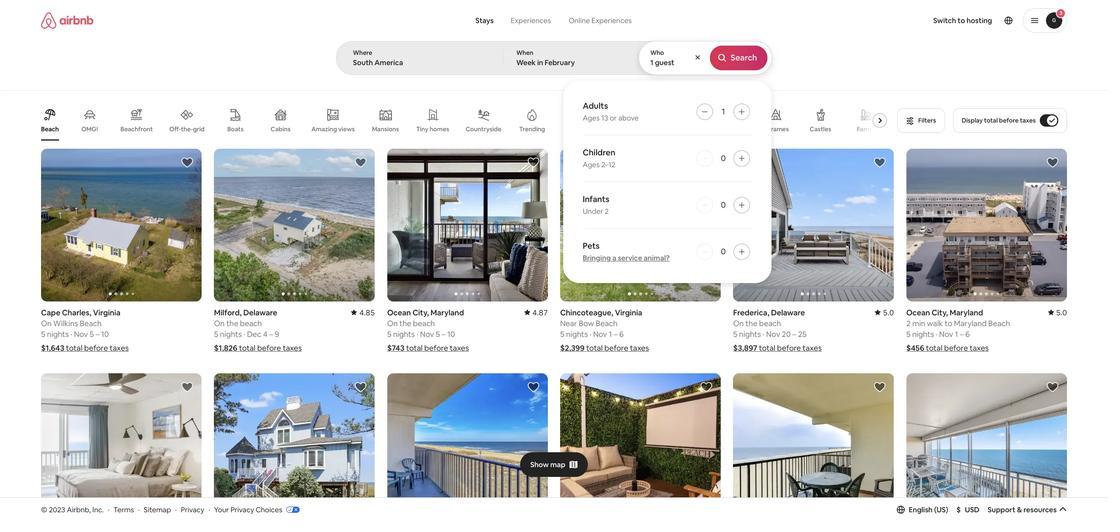 Task type: describe. For each thing, give the bounding box(es) containing it.
children ages 2–12
[[583, 147, 616, 169]]

5.0 out of 5 average rating image
[[875, 308, 894, 317]]

delaware for 4
[[243, 308, 277, 317]]

ages for adults
[[583, 113, 600, 123]]

inc.
[[92, 505, 104, 514]]

nov inside ocean city, maryland on the beach 5 nights · nov 5 – 10 $743 total before taxes
[[420, 329, 434, 339]]

amazing views
[[311, 125, 355, 133]]

in
[[537, 58, 543, 67]]

$ usd
[[957, 505, 980, 514]]

display total before taxes button
[[953, 108, 1067, 133]]

ocean for the
[[387, 308, 411, 317]]

amazing
[[311, 125, 337, 133]]

when week in february
[[516, 49, 575, 67]]

or
[[610, 113, 617, 123]]

filters
[[918, 116, 936, 125]]

4.87 out of 5 average rating image
[[524, 308, 548, 317]]

infants under 2
[[583, 194, 609, 216]]

online experiences
[[569, 16, 632, 25]]

taxes inside frederica, delaware on the beach 5 nights · nov 20 – 25 $3,897 total before taxes
[[803, 343, 822, 353]]

a-frames
[[762, 125, 789, 133]]

bow
[[579, 318, 594, 328]]

cape charles, virginia on wilkins beach 5 nights · nov 5 – 10 $1,643 total before taxes
[[41, 308, 129, 353]]

lakefront
[[563, 125, 592, 133]]

the inside ocean city, maryland on the beach 5 nights · nov 5 – 10 $743 total before taxes
[[399, 318, 411, 328]]

english
[[909, 505, 933, 514]]

· inside ocean city, maryland on the beach 5 nights · nov 5 – 10 $743 total before taxes
[[417, 329, 418, 339]]

– inside frederica, delaware on the beach 5 nights · nov 20 – 25 $3,897 total before taxes
[[793, 329, 796, 339]]

Where field
[[353, 58, 487, 67]]

show
[[530, 460, 549, 469]]

castles
[[810, 125, 831, 133]]

1 inside who 1 guest
[[650, 58, 654, 67]]

6 inside ocean city, maryland 2 min walk to maryland beach 5 nights · nov 1 – 6 $456 total before taxes
[[965, 329, 970, 339]]

$456
[[906, 343, 924, 353]]

10 for beach
[[447, 329, 455, 339]]

terms · sitemap · privacy ·
[[114, 505, 210, 514]]

add to wishlist: chincoteague, virginia image
[[700, 156, 713, 169]]

above
[[618, 113, 639, 123]]

virginia inside chincoteague, virginia near bow beach 5 nights · nov 1 – 6 $2,399 total before taxes
[[615, 308, 642, 317]]

to inside profile element
[[958, 16, 965, 25]]

english (us) button
[[897, 505, 948, 514]]

© 2023 airbnb, inc. ·
[[41, 505, 110, 514]]

who
[[650, 49, 664, 57]]

beach inside ocean city, maryland on the beach 5 nights · nov 5 – 10 $743 total before taxes
[[413, 318, 435, 328]]

ocean for min
[[906, 308, 930, 317]]

taxes inside button
[[1020, 116, 1036, 125]]

when
[[516, 49, 533, 57]]

4.87
[[532, 308, 548, 317]]

the for milford,
[[226, 318, 238, 328]]

milford, delaware on the beach 5 nights · dec 4 – 9 $1,826 total before taxes
[[214, 308, 302, 353]]

who 1 guest
[[650, 49, 674, 67]]

beach inside chincoteague, virginia near bow beach 5 nights · nov 1 – 6 $2,399 total before taxes
[[596, 318, 618, 328]]

5.0 for frederica, delaware on the beach 5 nights · nov 20 – 25 $3,897 total before taxes
[[883, 308, 894, 317]]

show map button
[[520, 452, 588, 477]]

$3,897
[[733, 343, 757, 353]]

your
[[214, 505, 229, 514]]

usd
[[965, 505, 980, 514]]

total inside button
[[984, 116, 998, 125]]

3 add to wishlist: ocean city, maryland image from the left
[[1047, 381, 1059, 393]]

virginia inside cape charles, virginia on wilkins beach 5 nights · nov 5 – 10 $1,643 total before taxes
[[93, 308, 120, 317]]

20
[[782, 329, 791, 339]]

the-
[[181, 125, 193, 133]]

1 inside chincoteague, virginia near bow beach 5 nights · nov 1 – 6 $2,399 total before taxes
[[609, 329, 612, 339]]

walk
[[927, 318, 943, 328]]

before inside frederica, delaware on the beach 5 nights · nov 20 – 25 $3,897 total before taxes
[[777, 343, 801, 353]]

2 add to wishlist: ocean city, maryland image from the left
[[527, 381, 540, 393]]

switch to hosting
[[933, 16, 992, 25]]

privacy link
[[181, 505, 204, 514]]

week
[[516, 58, 536, 67]]

the for frederica,
[[746, 318, 758, 328]]

nights inside ocean city, maryland on the beach 5 nights · nov 5 – 10 $743 total before taxes
[[393, 329, 415, 339]]

wilkins
[[53, 318, 78, 328]]

beach for nov 20 – 25
[[759, 318, 781, 328]]

guest
[[655, 58, 674, 67]]

a-
[[762, 125, 769, 133]]

adults ages 13 or above
[[583, 101, 639, 123]]

2–12
[[601, 160, 616, 169]]

service
[[618, 253, 642, 263]]

nights inside frederica, delaware on the beach 5 nights · nov 20 – 25 $3,897 total before taxes
[[739, 329, 761, 339]]

on inside ocean city, maryland on the beach 5 nights · nov 5 – 10 $743 total before taxes
[[387, 318, 398, 328]]

min
[[912, 318, 925, 328]]

taxes inside milford, delaware on the beach 5 nights · dec 4 – 9 $1,826 total before taxes
[[283, 343, 302, 353]]

0 for infants
[[721, 200, 726, 210]]

none search field containing adults
[[336, 0, 772, 283]]

5.0 for ocean city, maryland 2 min walk to maryland beach 5 nights · nov 1 – 6 $456 total before taxes
[[1056, 308, 1067, 317]]

hosting
[[967, 16, 992, 25]]

online experiences link
[[560, 10, 641, 31]]

frames
[[769, 125, 789, 133]]

nights inside cape charles, virginia on wilkins beach 5 nights · nov 5 – 10 $1,643 total before taxes
[[47, 329, 69, 339]]

sitemap
[[144, 505, 171, 514]]

before inside cape charles, virginia on wilkins beach 5 nights · nov 5 – 10 $1,643 total before taxes
[[84, 343, 108, 353]]

before inside milford, delaware on the beach 5 nights · dec 4 – 9 $1,826 total before taxes
[[257, 343, 281, 353]]

stays button
[[467, 10, 502, 31]]

©
[[41, 505, 47, 514]]

treehouses
[[666, 125, 700, 133]]

stays
[[476, 16, 494, 25]]

terms
[[114, 505, 134, 514]]

group containing off-the-grid
[[41, 101, 891, 141]]

4
[[263, 329, 268, 339]]

– inside ocean city, maryland 2 min walk to maryland beach 5 nights · nov 1 – 6 $456 total before taxes
[[960, 329, 964, 339]]

· inside chincoteague, virginia near bow beach 5 nights · nov 1 – 6 $2,399 total before taxes
[[590, 329, 591, 339]]

near
[[560, 318, 577, 328]]

$1,826
[[214, 343, 237, 353]]

beach inside group
[[41, 125, 59, 133]]

nights inside chincoteague, virginia near bow beach 5 nights · nov 1 – 6 $2,399 total before taxes
[[566, 329, 588, 339]]

map
[[550, 460, 565, 469]]

adults
[[583, 101, 608, 111]]

support & resources
[[988, 505, 1057, 514]]

nov inside frederica, delaware on the beach 5 nights · nov 20 – 25 $3,897 total before taxes
[[766, 329, 780, 339]]

bringing
[[583, 253, 611, 263]]

ocean city, maryland on the beach 5 nights · nov 5 – 10 $743 total before taxes
[[387, 308, 469, 353]]

before inside chincoteague, virginia near bow beach 5 nights · nov 1 – 6 $2,399 total before taxes
[[605, 343, 628, 353]]

total inside chincoteague, virginia near bow beach 5 nights · nov 1 – 6 $2,399 total before taxes
[[586, 343, 603, 353]]

tiny
[[416, 125, 428, 133]]

filters button
[[897, 108, 945, 133]]

chincoteague, virginia near bow beach 5 nights · nov 1 – 6 $2,399 total before taxes
[[560, 308, 649, 353]]

nov inside cape charles, virginia on wilkins beach 5 nights · nov 5 – 10 $1,643 total before taxes
[[74, 329, 88, 339]]

&
[[1017, 505, 1022, 514]]

nights inside ocean city, maryland 2 min walk to maryland beach 5 nights · nov 1 – 6 $456 total before taxes
[[912, 329, 934, 339]]

3 button
[[1023, 8, 1067, 33]]

nov inside ocean city, maryland 2 min walk to maryland beach 5 nights · nov 1 – 6 $456 total before taxes
[[939, 329, 953, 339]]

display total before taxes
[[962, 116, 1036, 125]]

add to wishlist: frederica, delaware image
[[874, 156, 886, 169]]

city, for walk
[[932, 308, 948, 317]]

9
[[275, 329, 279, 339]]

on inside frederica, delaware on the beach 5 nights · nov 20 – 25 $3,897 total before taxes
[[733, 318, 744, 328]]

on inside cape charles, virginia on wilkins beach 5 nights · nov 5 – 10 $1,643 total before taxes
[[41, 318, 52, 328]]

1 add to wishlist: ocean city, maryland image from the left
[[181, 381, 194, 393]]

25
[[798, 329, 807, 339]]

experiences button
[[502, 10, 560, 31]]

online
[[569, 16, 590, 25]]



Task type: locate. For each thing, give the bounding box(es) containing it.
off-
[[169, 125, 181, 133]]

1 vertical spatial to
[[945, 318, 952, 328]]

2 ocean from the left
[[906, 308, 930, 317]]

beach for dec 4 – 9
[[240, 318, 262, 328]]

6 inside chincoteague, virginia near bow beach 5 nights · nov 1 – 6 $2,399 total before taxes
[[619, 329, 624, 339]]

0 vertical spatial to
[[958, 16, 965, 25]]

total right $3,897
[[759, 343, 776, 353]]

0 horizontal spatial 6
[[619, 329, 624, 339]]

3 the from the left
[[399, 318, 411, 328]]

0 horizontal spatial virginia
[[93, 308, 120, 317]]

delaware for 20
[[771, 308, 805, 317]]

2 – from the left
[[269, 329, 273, 339]]

off-the-grid
[[169, 125, 205, 133]]

terms link
[[114, 505, 134, 514]]

2 inside ocean city, maryland 2 min walk to maryland beach 5 nights · nov 1 – 6 $456 total before taxes
[[906, 318, 911, 328]]

nov inside chincoteague, virginia near bow beach 5 nights · nov 1 – 6 $2,399 total before taxes
[[593, 329, 607, 339]]

3 0 from the top
[[721, 246, 726, 257]]

–
[[96, 329, 99, 339], [269, 329, 273, 339], [614, 329, 618, 339], [793, 329, 796, 339], [442, 329, 446, 339], [960, 329, 964, 339]]

virginia
[[93, 308, 120, 317], [615, 308, 642, 317]]

mansions
[[372, 125, 399, 133]]

on down milford, on the bottom left of the page
[[214, 318, 225, 328]]

2023
[[49, 505, 65, 514]]

1
[[650, 58, 654, 67], [722, 106, 725, 117], [609, 329, 612, 339], [955, 329, 958, 339]]

1 – from the left
[[96, 329, 99, 339]]

2 city, from the left
[[932, 308, 948, 317]]

1 horizontal spatial privacy
[[231, 505, 254, 514]]

total inside cape charles, virginia on wilkins beach 5 nights · nov 5 – 10 $1,643 total before taxes
[[66, 343, 82, 353]]

None search field
[[336, 0, 772, 283]]

0 horizontal spatial 10
[[101, 329, 109, 339]]

1 the from the left
[[226, 318, 238, 328]]

homes
[[430, 125, 449, 133]]

taxes inside ocean city, maryland 2 min walk to maryland beach 5 nights · nov 1 – 6 $456 total before taxes
[[970, 343, 989, 353]]

1 vertical spatial 2
[[906, 318, 911, 328]]

beach inside ocean city, maryland 2 min walk to maryland beach 5 nights · nov 1 – 6 $456 total before taxes
[[988, 318, 1010, 328]]

choices
[[256, 505, 282, 514]]

taxes inside ocean city, maryland on the beach 5 nights · nov 5 – 10 $743 total before taxes
[[450, 343, 469, 353]]

february
[[545, 58, 575, 67]]

1 nov from the left
[[74, 329, 88, 339]]

3 nov from the left
[[766, 329, 780, 339]]

10 for beach
[[101, 329, 109, 339]]

ocean
[[387, 308, 411, 317], [906, 308, 930, 317]]

1 horizontal spatial the
[[399, 318, 411, 328]]

· inside ocean city, maryland 2 min walk to maryland beach 5 nights · nov 1 – 6 $456 total before taxes
[[936, 329, 938, 339]]

1 vertical spatial ages
[[583, 160, 600, 169]]

0 vertical spatial 0
[[721, 153, 726, 164]]

0 horizontal spatial experiences
[[511, 16, 551, 25]]

english (us)
[[909, 505, 948, 514]]

to right walk
[[945, 318, 952, 328]]

1 horizontal spatial 10
[[447, 329, 455, 339]]

– inside chincoteague, virginia near bow beach 5 nights · nov 1 – 6 $2,399 total before taxes
[[614, 329, 618, 339]]

2 nights from the left
[[220, 329, 242, 339]]

13
[[601, 113, 608, 123]]

3 beach from the left
[[413, 318, 435, 328]]

total right "$743"
[[406, 343, 423, 353]]

bringing a service animal? button
[[583, 253, 670, 263]]

delaware up the 20
[[771, 308, 805, 317]]

privacy left your
[[181, 505, 204, 514]]

2 horizontal spatial beach
[[759, 318, 781, 328]]

5 nights from the left
[[393, 329, 415, 339]]

ages inside children ages 2–12
[[583, 160, 600, 169]]

1 privacy from the left
[[181, 505, 204, 514]]

total inside frederica, delaware on the beach 5 nights · nov 20 – 25 $3,897 total before taxes
[[759, 343, 776, 353]]

1 horizontal spatial add to wishlist: ocean city, maryland image
[[527, 381, 540, 393]]

cabins
[[271, 125, 291, 133]]

4 nov from the left
[[420, 329, 434, 339]]

before down charles,
[[84, 343, 108, 353]]

on up "$743"
[[387, 318, 398, 328]]

2 vertical spatial 0
[[721, 246, 726, 257]]

virginia right charles,
[[93, 308, 120, 317]]

1 inside ocean city, maryland 2 min walk to maryland beach 5 nights · nov 1 – 6 $456 total before taxes
[[955, 329, 958, 339]]

to
[[958, 16, 965, 25], [945, 318, 952, 328]]

2 horizontal spatial the
[[746, 318, 758, 328]]

display
[[962, 116, 983, 125]]

1 5 from the left
[[41, 329, 45, 339]]

pets
[[583, 241, 600, 251]]

0
[[721, 153, 726, 164], [721, 200, 726, 210], [721, 246, 726, 257]]

experiences up when
[[511, 16, 551, 25]]

city, inside ocean city, maryland 2 min walk to maryland beach 5 nights · nov 1 – 6 $456 total before taxes
[[932, 308, 948, 317]]

nov
[[74, 329, 88, 339], [593, 329, 607, 339], [766, 329, 780, 339], [420, 329, 434, 339], [939, 329, 953, 339]]

milford,
[[214, 308, 242, 317]]

to right switch
[[958, 16, 965, 25]]

0 horizontal spatial privacy
[[181, 505, 204, 514]]

0 horizontal spatial 5.0
[[883, 308, 894, 317]]

$
[[957, 505, 961, 514]]

experiences right online
[[592, 16, 632, 25]]

4 – from the left
[[793, 329, 796, 339]]

1 horizontal spatial 5.0
[[1056, 308, 1067, 317]]

ages inside adults ages 13 or above
[[583, 113, 600, 123]]

2 nov from the left
[[593, 329, 607, 339]]

your privacy choices
[[214, 505, 282, 514]]

5 inside frederica, delaware on the beach 5 nights · nov 20 – 25 $3,897 total before taxes
[[733, 329, 738, 339]]

the down milford, on the bottom left of the page
[[226, 318, 238, 328]]

boats
[[227, 125, 244, 133]]

omg!
[[81, 125, 98, 133]]

add to wishlist: chincoteague, virginia image
[[354, 381, 367, 393]]

city,
[[413, 308, 429, 317], [932, 308, 948, 317]]

2 virginia from the left
[[615, 308, 642, 317]]

5 nov from the left
[[939, 329, 953, 339]]

0 horizontal spatial city,
[[413, 308, 429, 317]]

beach
[[240, 318, 262, 328], [759, 318, 781, 328], [413, 318, 435, 328]]

3 nights from the left
[[566, 329, 588, 339]]

your privacy choices link
[[214, 505, 300, 515]]

experiences inside 'button'
[[511, 16, 551, 25]]

beach inside frederica, delaware on the beach 5 nights · nov 20 – 25 $3,897 total before taxes
[[759, 318, 781, 328]]

pets bringing a service animal?
[[583, 241, 670, 263]]

the inside frederica, delaware on the beach 5 nights · nov 20 – 25 $3,897 total before taxes
[[746, 318, 758, 328]]

add to wishlist: ocean city, maryland image
[[527, 156, 540, 169], [1047, 156, 1059, 169], [700, 381, 713, 393], [874, 381, 886, 393]]

· inside milford, delaware on the beach 5 nights · dec 4 – 9 $1,826 total before taxes
[[244, 329, 245, 339]]

1 on from the left
[[41, 318, 52, 328]]

support
[[988, 505, 1016, 514]]

before inside ocean city, maryland on the beach 5 nights · nov 5 – 10 $743 total before taxes
[[424, 343, 448, 353]]

to inside ocean city, maryland 2 min walk to maryland beach 5 nights · nov 1 – 6 $456 total before taxes
[[945, 318, 952, 328]]

design
[[720, 125, 740, 133]]

group
[[41, 101, 891, 141], [41, 149, 202, 302], [214, 149, 375, 302], [387, 149, 548, 302], [560, 149, 721, 302], [733, 149, 894, 302], [906, 149, 1067, 302], [41, 373, 202, 522], [214, 373, 375, 522], [387, 373, 548, 522], [560, 373, 721, 522], [733, 373, 1055, 522], [906, 373, 1067, 522]]

total inside ocean city, maryland 2 min walk to maryland beach 5 nights · nov 1 – 6 $456 total before taxes
[[926, 343, 943, 353]]

6 5 from the left
[[387, 329, 391, 339]]

before right "$743"
[[424, 343, 448, 353]]

0 horizontal spatial the
[[226, 318, 238, 328]]

4.85 out of 5 average rating image
[[351, 308, 375, 317]]

2 delaware from the left
[[771, 308, 805, 317]]

1 delaware from the left
[[243, 308, 277, 317]]

2 horizontal spatial add to wishlist: ocean city, maryland image
[[1047, 381, 1059, 393]]

total inside ocean city, maryland on the beach 5 nights · nov 5 – 10 $743 total before taxes
[[406, 343, 423, 353]]

ocean city, maryland 2 min walk to maryland beach 5 nights · nov 1 – 6 $456 total before taxes
[[906, 308, 1010, 353]]

5 inside ocean city, maryland 2 min walk to maryland beach 5 nights · nov 1 – 6 $456 total before taxes
[[906, 329, 911, 339]]

the down frederica,
[[746, 318, 758, 328]]

nights down the near
[[566, 329, 588, 339]]

ocean inside ocean city, maryland 2 min walk to maryland beach 5 nights · nov 1 – 6 $456 total before taxes
[[906, 308, 930, 317]]

total right "$456" on the right bottom
[[926, 343, 943, 353]]

maryland for nov 5 – 10
[[431, 308, 464, 317]]

dec
[[247, 329, 261, 339]]

10 inside cape charles, virginia on wilkins beach 5 nights · nov 5 – 10 $1,643 total before taxes
[[101, 329, 109, 339]]

$743
[[387, 343, 405, 353]]

total right display
[[984, 116, 998, 125]]

beach inside cape charles, virginia on wilkins beach 5 nights · nov 5 – 10 $1,643 total before taxes
[[80, 318, 102, 328]]

1 horizontal spatial to
[[958, 16, 965, 25]]

1 5.0 from the left
[[883, 308, 894, 317]]

1 ocean from the left
[[387, 308, 411, 317]]

virginia right chincoteague,
[[615, 308, 642, 317]]

5 5 from the left
[[733, 329, 738, 339]]

city, inside ocean city, maryland on the beach 5 nights · nov 5 – 10 $743 total before taxes
[[413, 308, 429, 317]]

·
[[70, 329, 72, 339], [244, 329, 245, 339], [590, 329, 591, 339], [763, 329, 765, 339], [417, 329, 418, 339], [936, 329, 938, 339], [108, 505, 110, 514], [138, 505, 140, 514], [175, 505, 177, 514], [208, 505, 210, 514]]

trending
[[519, 125, 545, 133]]

city, for beach
[[413, 308, 429, 317]]

1 horizontal spatial ocean
[[906, 308, 930, 317]]

1 ages from the top
[[583, 113, 600, 123]]

5.0
[[883, 308, 894, 317], [1056, 308, 1067, 317]]

total
[[984, 116, 998, 125], [66, 343, 82, 353], [239, 343, 256, 353], [586, 343, 603, 353], [759, 343, 776, 353], [406, 343, 423, 353], [926, 343, 943, 353]]

beachfront
[[120, 125, 153, 133]]

taxes
[[1020, 116, 1036, 125], [110, 343, 129, 353], [283, 343, 302, 353], [630, 343, 649, 353], [803, 343, 822, 353], [450, 343, 469, 353], [970, 343, 989, 353]]

profile element
[[657, 0, 1067, 41]]

$2,399
[[560, 343, 585, 353]]

ages for children
[[583, 160, 600, 169]]

1 horizontal spatial delaware
[[771, 308, 805, 317]]

1 experiences from the left
[[511, 16, 551, 25]]

nights up $1,826
[[220, 329, 242, 339]]

beach inside milford, delaware on the beach 5 nights · dec 4 – 9 $1,826 total before taxes
[[240, 318, 262, 328]]

delaware inside frederica, delaware on the beach 5 nights · nov 20 – 25 $3,897 total before taxes
[[771, 308, 805, 317]]

4 nights from the left
[[739, 329, 761, 339]]

5 inside milford, delaware on the beach 5 nights · dec 4 – 9 $1,826 total before taxes
[[214, 329, 218, 339]]

10
[[101, 329, 109, 339], [447, 329, 455, 339]]

nights inside milford, delaware on the beach 5 nights · dec 4 – 9 $1,826 total before taxes
[[220, 329, 242, 339]]

0 vertical spatial 2
[[605, 207, 609, 216]]

nights
[[47, 329, 69, 339], [220, 329, 242, 339], [566, 329, 588, 339], [739, 329, 761, 339], [393, 329, 415, 339], [912, 329, 934, 339]]

support & resources button
[[988, 505, 1067, 514]]

nights down min
[[912, 329, 934, 339]]

1 horizontal spatial virginia
[[615, 308, 642, 317]]

before inside ocean city, maryland 2 min walk to maryland beach 5 nights · nov 1 – 6 $456 total before taxes
[[944, 343, 968, 353]]

ocean inside ocean city, maryland on the beach 5 nights · nov 5 – 10 $743 total before taxes
[[387, 308, 411, 317]]

0 for children
[[721, 153, 726, 164]]

stays tab panel
[[336, 41, 772, 283]]

3 on from the left
[[733, 318, 744, 328]]

1 horizontal spatial city,
[[932, 308, 948, 317]]

1 horizontal spatial experiences
[[592, 16, 632, 25]]

3
[[1060, 10, 1062, 16]]

ages down the children
[[583, 160, 600, 169]]

sitemap link
[[144, 505, 171, 514]]

on inside milford, delaware on the beach 5 nights · dec 4 – 9 $1,826 total before taxes
[[214, 318, 225, 328]]

total right $1,643
[[66, 343, 82, 353]]

maryland inside ocean city, maryland on the beach 5 nights · nov 5 – 10 $743 total before taxes
[[431, 308, 464, 317]]

beach
[[41, 125, 59, 133], [80, 318, 102, 328], [596, 318, 618, 328], [988, 318, 1010, 328]]

2 the from the left
[[746, 318, 758, 328]]

3 – from the left
[[614, 329, 618, 339]]

views
[[338, 125, 355, 133]]

privacy right your
[[231, 505, 254, 514]]

0 horizontal spatial beach
[[240, 318, 262, 328]]

0 horizontal spatial ocean
[[387, 308, 411, 317]]

animal?
[[644, 253, 670, 263]]

before right the $2,399
[[605, 343, 628, 353]]

before inside button
[[999, 116, 1019, 125]]

1 10 from the left
[[101, 329, 109, 339]]

experiences
[[511, 16, 551, 25], [592, 16, 632, 25]]

ages
[[583, 113, 600, 123], [583, 160, 600, 169]]

0 horizontal spatial add to wishlist: ocean city, maryland image
[[181, 381, 194, 393]]

1 horizontal spatial beach
[[413, 318, 435, 328]]

total right the $2,399
[[586, 343, 603, 353]]

1 horizontal spatial 2
[[906, 318, 911, 328]]

2 10 from the left
[[447, 329, 455, 339]]

before right display
[[999, 116, 1019, 125]]

1 nights from the left
[[47, 329, 69, 339]]

4 5 from the left
[[560, 329, 564, 339]]

before down the 20
[[777, 343, 801, 353]]

add to wishlist: ocean city, maryland image
[[181, 381, 194, 393], [527, 381, 540, 393], [1047, 381, 1059, 393]]

switch to hosting link
[[927, 10, 998, 31]]

total inside milford, delaware on the beach 5 nights · dec 4 – 9 $1,826 total before taxes
[[239, 343, 256, 353]]

ages down adults on the top of page
[[583, 113, 600, 123]]

2 on from the left
[[214, 318, 225, 328]]

2 left min
[[906, 318, 911, 328]]

2 5 from the left
[[90, 329, 94, 339]]

5 inside chincoteague, virginia near bow beach 5 nights · nov 1 – 6 $2,399 total before taxes
[[560, 329, 564, 339]]

add to wishlist: milford, delaware image
[[354, 156, 367, 169]]

ocean right 4.85
[[387, 308, 411, 317]]

charles,
[[62, 308, 91, 317]]

6
[[619, 329, 624, 339], [965, 329, 970, 339]]

on down frederica,
[[733, 318, 744, 328]]

2 privacy from the left
[[231, 505, 254, 514]]

frederica,
[[733, 308, 769, 317]]

1 city, from the left
[[413, 308, 429, 317]]

before right "$456" on the right bottom
[[944, 343, 968, 353]]

farms
[[857, 125, 875, 133]]

10 inside ocean city, maryland on the beach 5 nights · nov 5 – 10 $743 total before taxes
[[447, 329, 455, 339]]

delaware up 4
[[243, 308, 277, 317]]

6 – from the left
[[960, 329, 964, 339]]

nights down wilkins in the bottom of the page
[[47, 329, 69, 339]]

1 0 from the top
[[721, 153, 726, 164]]

– inside ocean city, maryland on the beach 5 nights · nov 5 – 10 $743 total before taxes
[[442, 329, 446, 339]]

6 nights from the left
[[912, 329, 934, 339]]

2 inside infants under 2
[[605, 207, 609, 216]]

show map
[[530, 460, 565, 469]]

switch
[[933, 16, 956, 25]]

taxes inside chincoteague, virginia near bow beach 5 nights · nov 1 – 6 $2,399 total before taxes
[[630, 343, 649, 353]]

1 6 from the left
[[619, 329, 624, 339]]

on down cape
[[41, 318, 52, 328]]

countryside
[[466, 125, 501, 133]]

– inside milford, delaware on the beach 5 nights · dec 4 – 9 $1,826 total before taxes
[[269, 329, 273, 339]]

frederica, delaware on the beach 5 nights · nov 20 – 25 $3,897 total before taxes
[[733, 308, 822, 353]]

1 beach from the left
[[240, 318, 262, 328]]

1 vertical spatial 0
[[721, 200, 726, 210]]

2 ages from the top
[[583, 160, 600, 169]]

before down 4
[[257, 343, 281, 353]]

· inside cape charles, virginia on wilkins beach 5 nights · nov 5 – 10 $1,643 total before taxes
[[70, 329, 72, 339]]

0 for pets
[[721, 246, 726, 257]]

total down dec on the left bottom of page
[[239, 343, 256, 353]]

– inside cape charles, virginia on wilkins beach 5 nights · nov 5 – 10 $1,643 total before taxes
[[96, 329, 99, 339]]

2 experiences from the left
[[592, 16, 632, 25]]

airbnb,
[[67, 505, 91, 514]]

where
[[353, 49, 372, 57]]

5 – from the left
[[442, 329, 446, 339]]

under
[[583, 207, 603, 216]]

0 vertical spatial ages
[[583, 113, 600, 123]]

taxes inside cape charles, virginia on wilkins beach 5 nights · nov 5 – 10 $1,643 total before taxes
[[110, 343, 129, 353]]

maryland
[[431, 308, 464, 317], [950, 308, 983, 317], [954, 318, 987, 328]]

4 on from the left
[[387, 318, 398, 328]]

2 6 from the left
[[965, 329, 970, 339]]

2 right under
[[605, 207, 609, 216]]

7 5 from the left
[[436, 329, 440, 339]]

8 5 from the left
[[906, 329, 911, 339]]

the up "$743"
[[399, 318, 411, 328]]

what can we help you find? tab list
[[467, 10, 560, 31]]

0 horizontal spatial delaware
[[243, 308, 277, 317]]

0 horizontal spatial to
[[945, 318, 952, 328]]

1 virginia from the left
[[93, 308, 120, 317]]

1 horizontal spatial 6
[[965, 329, 970, 339]]

5.0 out of 5 average rating image
[[1048, 308, 1067, 317]]

add to wishlist: cape charles, virginia image
[[181, 156, 194, 169]]

2 beach from the left
[[759, 318, 781, 328]]

chincoteague,
[[560, 308, 613, 317]]

delaware inside milford, delaware on the beach 5 nights · dec 4 – 9 $1,826 total before taxes
[[243, 308, 277, 317]]

the inside milford, delaware on the beach 5 nights · dec 4 – 9 $1,826 total before taxes
[[226, 318, 238, 328]]

· inside frederica, delaware on the beach 5 nights · nov 20 – 25 $3,897 total before taxes
[[763, 329, 765, 339]]

2 5.0 from the left
[[1056, 308, 1067, 317]]

2 0 from the top
[[721, 200, 726, 210]]

0 horizontal spatial 2
[[605, 207, 609, 216]]

3 5 from the left
[[214, 329, 218, 339]]

ocean up min
[[906, 308, 930, 317]]

nights up "$743"
[[393, 329, 415, 339]]

nights up $3,897
[[739, 329, 761, 339]]

2
[[605, 207, 609, 216], [906, 318, 911, 328]]

maryland for nov 1 – 6
[[950, 308, 983, 317]]



Task type: vqa. For each thing, say whether or not it's contained in the screenshot.
$3,161 $1,946 Total before taxes
no



